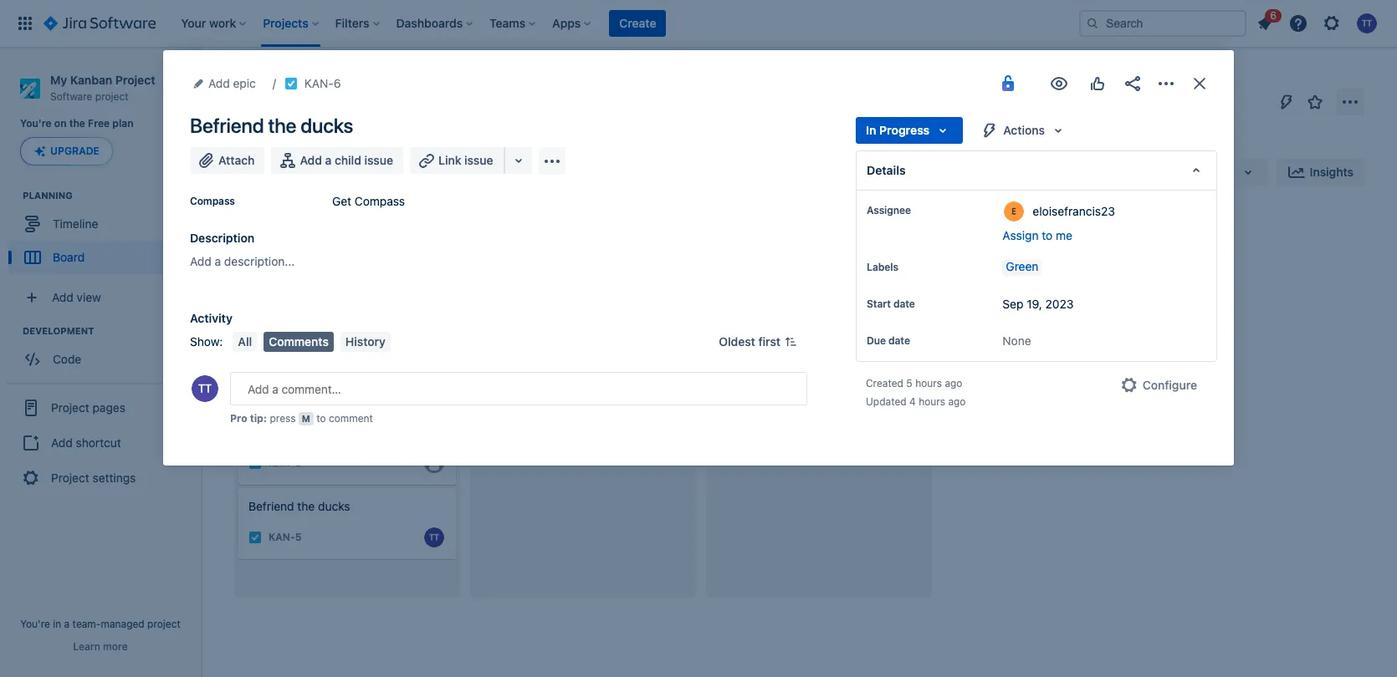 Task type: locate. For each thing, give the bounding box(es) containing it.
plan
[[112, 117, 133, 130]]

0 horizontal spatial issue
[[364, 153, 393, 167]]

epic
[[233, 76, 256, 90]]

0 vertical spatial befriend the ducks
[[190, 114, 353, 137]]

my for my kanban project software project
[[50, 73, 67, 87]]

befriend inside befriend the ducks 'dialog'
[[190, 114, 264, 137]]

none
[[1003, 334, 1031, 348]]

0 horizontal spatial to
[[316, 412, 326, 425]]

kan-6
[[304, 76, 341, 90]]

befriend the ducks dialog
[[163, 50, 1234, 466]]

1 vertical spatial to
[[316, 412, 326, 425]]

[task
[[248, 272, 277, 286], [248, 386, 277, 400]]

task image left kan-5 link
[[248, 531, 262, 544]]

issue
[[364, 153, 393, 167], [464, 153, 493, 167]]

in progress button
[[856, 117, 963, 144]]

close image
[[1190, 74, 1210, 94]]

project right the copy link to issue "image"
[[362, 69, 400, 84]]

kan-6 link
[[304, 74, 341, 94]]

0 horizontal spatial my
[[50, 73, 67, 87]]

to
[[1042, 228, 1053, 243], [316, 412, 326, 425]]

task up comment
[[319, 386, 342, 400]]

team-
[[72, 618, 101, 631]]

0 horizontal spatial a
[[64, 618, 70, 631]]

add for add shortcut
[[51, 436, 73, 450]]

task image up kan board
[[284, 77, 298, 90]]

0 vertical spatial a
[[325, 153, 332, 167]]

kan- inside kan-6 link
[[304, 76, 334, 90]]

kan- inside kan-5 link
[[269, 531, 295, 544]]

add inside button
[[300, 153, 322, 167]]

2 horizontal spatial a
[[325, 153, 332, 167]]

planning group
[[8, 189, 200, 280]]

5 for kan-
[[295, 531, 302, 544]]

my kanban project link
[[298, 67, 400, 87]]

[task for [task 1: add task summary]
[[248, 272, 277, 286]]

menu bar containing all
[[230, 332, 394, 352]]

green link
[[1003, 259, 1042, 276]]

1 [task from the top
[[248, 272, 277, 286]]

a for description...
[[215, 254, 221, 269]]

0 vertical spatial task image
[[284, 77, 298, 90]]

oldest first button
[[709, 332, 807, 352]]

project down add shortcut
[[51, 471, 89, 485]]

2 horizontal spatial the
[[297, 499, 315, 514]]

primary element
[[10, 0, 1079, 47]]

0 vertical spatial [task
[[248, 272, 277, 286]]

0 vertical spatial befriend
[[190, 114, 264, 137]]

task image left kan-2 link
[[248, 343, 262, 356]]

the inside 'dialog'
[[268, 114, 296, 137]]

0 horizontal spatial 5
[[295, 531, 302, 544]]

1 vertical spatial 6
[[334, 76, 341, 90]]

1 task image from the top
[[248, 343, 262, 356]]

group containing project pages
[[7, 383, 194, 502]]

befriend up attach button
[[190, 114, 264, 137]]

the
[[268, 114, 296, 137], [69, 117, 85, 130], [297, 499, 315, 514]]

0 horizontal spatial task image
[[248, 531, 262, 544]]

1 horizontal spatial task image
[[284, 77, 298, 90]]

star kan board image
[[1305, 92, 1325, 112]]

the right the on
[[69, 117, 85, 130]]

1 vertical spatial task image
[[248, 457, 262, 470]]

5 inside created 5 hours ago updated 4 hours ago
[[906, 377, 912, 390]]

kan- inside kan-2 link
[[269, 343, 295, 356]]

project
[[95, 90, 129, 103], [147, 618, 181, 631]]

1 horizontal spatial issue
[[464, 153, 493, 167]]

history
[[345, 335, 386, 349]]

summary] for [task 2: add task summary]
[[345, 386, 399, 400]]

befriend the ducks
[[190, 114, 353, 137], [248, 499, 350, 514]]

unassigned image
[[424, 453, 444, 473]]

learn more
[[73, 641, 128, 653]]

link issue button
[[410, 147, 505, 174]]

0 vertical spatial summary]
[[343, 272, 397, 286]]

project inside my kanban project software project
[[95, 90, 129, 103]]

assignee: terry turtle image
[[424, 528, 444, 548]]

1 horizontal spatial 5
[[906, 377, 912, 390]]

you're left the on
[[20, 117, 52, 130]]

kanban for my kanban project
[[318, 69, 359, 84]]

5
[[906, 377, 912, 390], [295, 531, 302, 544]]

to left me
[[1042, 228, 1053, 243]]

kan-
[[304, 76, 334, 90], [269, 343, 295, 356], [269, 457, 295, 470], [269, 531, 295, 544]]

1 horizontal spatial to
[[1042, 228, 1053, 243]]

issue right the link
[[464, 153, 493, 167]]

tip:
[[250, 412, 267, 425]]

add down description at the top left
[[190, 254, 211, 269]]

kanban inside my kanban project software project
[[70, 73, 112, 87]]

task image
[[248, 343, 262, 356], [248, 457, 262, 470]]

kanban
[[318, 69, 359, 84], [70, 73, 112, 87]]

date for none
[[888, 335, 910, 347]]

development group
[[8, 325, 200, 382]]

the up kan-5
[[297, 499, 315, 514]]

to inside button
[[1042, 228, 1053, 243]]

0 vertical spatial you're
[[20, 117, 52, 130]]

0 horizontal spatial 6
[[334, 76, 341, 90]]

compass up description at the top left
[[190, 195, 235, 207]]

1 vertical spatial you're
[[20, 618, 50, 631]]

add app image
[[542, 151, 562, 171]]

0 vertical spatial task
[[317, 272, 340, 286]]

a left 'child'
[[325, 153, 332, 167]]

add for add a description...
[[190, 254, 211, 269]]

menu bar inside befriend the ducks 'dialog'
[[230, 332, 394, 352]]

1 vertical spatial ago
[[948, 396, 966, 408]]

project up plan
[[95, 90, 129, 103]]

hours right '4'
[[919, 396, 945, 408]]

project up plan
[[115, 73, 155, 87]]

menu bar
[[230, 332, 394, 352]]

summary] up history
[[343, 272, 397, 286]]

date for sep 19, 2023
[[893, 298, 915, 310]]

date right due
[[888, 335, 910, 347]]

description
[[190, 231, 254, 245]]

a
[[325, 153, 332, 167], [215, 254, 221, 269], [64, 618, 70, 631]]

a down description at the top left
[[215, 254, 221, 269]]

kan- for 2
[[269, 343, 295, 356]]

5 down 3 on the bottom left of the page
[[295, 531, 302, 544]]

labels
[[867, 261, 898, 274]]

1 vertical spatial task image
[[248, 531, 262, 544]]

assign to me
[[1003, 228, 1072, 243]]

add for add epic
[[208, 76, 230, 90]]

2 task image from the top
[[248, 457, 262, 470]]

you're for you're on the free plan
[[20, 117, 52, 130]]

group by
[[1141, 167, 1189, 177]]

board
[[280, 102, 331, 125]]

add
[[208, 76, 230, 90], [300, 153, 322, 167], [190, 254, 211, 269], [292, 272, 314, 286], [294, 386, 316, 400], [51, 436, 73, 450]]

1 vertical spatial 5
[[295, 531, 302, 544]]

compass down eloisefrancis23 icon
[[355, 194, 405, 208]]

a right in
[[64, 618, 70, 631]]

jira software image
[[44, 13, 156, 33], [44, 13, 156, 33]]

add inside button
[[51, 436, 73, 450]]

all
[[238, 335, 252, 349]]

[task left 2:
[[248, 386, 277, 400]]

project pages
[[51, 401, 125, 415]]

[task down description...
[[248, 272, 277, 286]]

summary] up comment
[[345, 386, 399, 400]]

my kanban project
[[298, 69, 400, 84]]

0 vertical spatial date
[[893, 298, 915, 310]]

1 you're from the top
[[20, 117, 52, 130]]

share image
[[1123, 74, 1143, 94]]

sep 19, 2023
[[1003, 297, 1074, 311]]

add left shortcut
[[51, 436, 73, 450]]

befriend the ducks up kan-5
[[248, 499, 350, 514]]

you're left in
[[20, 618, 50, 631]]

eloisefrancis23 image
[[373, 159, 400, 186]]

task for 1:
[[317, 272, 340, 286]]

[task 1: add task summary]
[[248, 272, 397, 286]]

2023
[[1045, 297, 1074, 311]]

software
[[50, 90, 92, 103]]

more
[[103, 641, 128, 653]]

compass
[[355, 194, 405, 208], [190, 195, 235, 207]]

1 horizontal spatial the
[[268, 114, 296, 137]]

0 vertical spatial 6
[[1270, 9, 1277, 22]]

1 vertical spatial ducks
[[318, 499, 350, 514]]

0 horizontal spatial kanban
[[70, 73, 112, 87]]

0 vertical spatial project
[[95, 90, 129, 103]]

0 horizontal spatial project
[[95, 90, 129, 103]]

0 vertical spatial 5
[[906, 377, 912, 390]]

task image for kan-3
[[248, 457, 262, 470]]

project up add shortcut
[[51, 401, 89, 415]]

1 horizontal spatial project
[[147, 618, 181, 631]]

hours up '4'
[[915, 377, 942, 390]]

1 vertical spatial date
[[888, 335, 910, 347]]

2 [task from the top
[[248, 386, 277, 400]]

task image left the kan-3 link on the left bottom
[[248, 457, 262, 470]]

2 vertical spatial a
[[64, 618, 70, 631]]

1 vertical spatial hours
[[919, 396, 945, 408]]

you're
[[20, 117, 52, 130], [20, 618, 50, 631]]

issue right 'child'
[[364, 153, 393, 167]]

ago right created
[[945, 377, 962, 390]]

project settings link
[[7, 460, 194, 497]]

6
[[1270, 9, 1277, 22], [334, 76, 341, 90]]

[task 2: add task summary]
[[248, 386, 399, 400]]

1 horizontal spatial a
[[215, 254, 221, 269]]

learn more button
[[73, 641, 128, 654]]

0 vertical spatial to
[[1042, 228, 1053, 243]]

my
[[298, 69, 315, 84], [50, 73, 67, 87]]

0 vertical spatial task image
[[248, 343, 262, 356]]

a inside button
[[325, 153, 332, 167]]

you're for you're in a team-managed project
[[20, 618, 50, 631]]

due
[[867, 335, 886, 347]]

project
[[362, 69, 400, 84], [115, 73, 155, 87], [51, 401, 89, 415], [51, 471, 89, 485]]

my kanban project software project
[[50, 73, 155, 103]]

befriend the ducks up search this board text field
[[190, 114, 353, 137]]

1 vertical spatial task
[[319, 386, 342, 400]]

by
[[1176, 167, 1189, 177]]

1 vertical spatial [task
[[248, 386, 277, 400]]

4
[[909, 396, 916, 408]]

managed
[[101, 618, 144, 631]]

projects link
[[234, 67, 278, 87]]

project right managed
[[147, 618, 181, 631]]

my up the board
[[298, 69, 315, 84]]

press
[[270, 412, 296, 425]]

befriend the ducks inside 'dialog'
[[190, 114, 353, 137]]

settings
[[92, 471, 136, 485]]

5 up '4'
[[906, 377, 912, 390]]

Search this board text field
[[236, 157, 313, 187]]

created
[[866, 377, 903, 390]]

1 issue from the left
[[364, 153, 393, 167]]

to right m
[[316, 412, 326, 425]]

Add a comment… field
[[230, 372, 807, 406]]

task right 1:
[[317, 272, 340, 286]]

create banner
[[0, 0, 1397, 47]]

hours
[[915, 377, 942, 390], [919, 396, 945, 408]]

1 vertical spatial a
[[215, 254, 221, 269]]

1 horizontal spatial 6
[[1270, 9, 1277, 22]]

my inside my kanban project software project
[[50, 73, 67, 87]]

add right 1:
[[292, 272, 314, 286]]

5 for created
[[906, 377, 912, 390]]

ago right '4'
[[948, 396, 966, 408]]

1 horizontal spatial my
[[298, 69, 315, 84]]

get compass
[[332, 194, 405, 208]]

add left epic at the left top of page
[[208, 76, 230, 90]]

0 vertical spatial ducks
[[301, 114, 353, 137]]

kan- for 3
[[269, 457, 295, 470]]

my up software on the left top
[[50, 73, 67, 87]]

1 horizontal spatial kanban
[[318, 69, 359, 84]]

1 vertical spatial summary]
[[345, 386, 399, 400]]

comment
[[329, 412, 373, 425]]

the up search this board text field
[[268, 114, 296, 137]]

task image
[[284, 77, 298, 90], [248, 531, 262, 544]]

add left 'child'
[[300, 153, 322, 167]]

start
[[867, 298, 891, 310]]

comments button
[[264, 332, 334, 352]]

19,
[[1027, 297, 1042, 311]]

group
[[7, 383, 194, 502]]

project inside my kanban project software project
[[115, 73, 155, 87]]

befriend up kan-5
[[248, 499, 294, 514]]

add inside popup button
[[208, 76, 230, 90]]

date right start
[[893, 298, 915, 310]]

2 you're from the top
[[20, 618, 50, 631]]

insights image
[[1286, 162, 1306, 182]]

activity
[[190, 311, 232, 325]]



Task type: vqa. For each thing, say whether or not it's contained in the screenshot.
IN PROGRESS dropdown button
yes



Task type: describe. For each thing, give the bounding box(es) containing it.
1 vertical spatial befriend the ducks
[[248, 499, 350, 514]]

add epic button
[[190, 74, 261, 94]]

updated
[[866, 396, 907, 408]]

automations menu button icon image
[[1277, 92, 1297, 112]]

in
[[866, 123, 876, 137]]

6 inside create banner
[[1270, 9, 1277, 22]]

insights
[[1310, 165, 1354, 179]]

to
[[247, 229, 261, 242]]

learn
[[73, 641, 100, 653]]

2
[[295, 343, 301, 356]]

do
[[264, 229, 279, 242]]

0 horizontal spatial the
[[69, 117, 85, 130]]

project settings
[[51, 471, 136, 485]]

2 issue from the left
[[464, 153, 493, 167]]

add shortcut
[[51, 436, 121, 450]]

child
[[335, 153, 361, 167]]

get
[[332, 194, 351, 208]]

board
[[53, 250, 85, 264]]

newest first image
[[784, 335, 797, 349]]

ducks inside 'dialog'
[[301, 114, 353, 137]]

watch options: you are not watching this issue, 0 people watching image
[[1049, 74, 1069, 94]]

shortcut
[[76, 436, 121, 450]]

you're in a team-managed project
[[20, 618, 181, 631]]

sep
[[1003, 297, 1023, 311]]

kan-3
[[269, 457, 302, 470]]

add right 2:
[[294, 386, 316, 400]]

start date
[[867, 298, 915, 310]]

add a child issue button
[[271, 147, 403, 174]]

copy link to issue image
[[338, 76, 351, 90]]

details element
[[856, 151, 1217, 191]]

6 inside befriend the ducks 'dialog'
[[334, 76, 341, 90]]

kan-2 link
[[269, 343, 301, 357]]

kanban for my kanban project software project
[[70, 73, 112, 87]]

upgrade button
[[21, 138, 112, 165]]

kan-5
[[269, 531, 302, 544]]

add a description...
[[190, 254, 295, 269]]

create
[[619, 16, 656, 30]]

assign
[[1003, 228, 1039, 243]]

kan-5 link
[[269, 531, 302, 545]]

profile image of terry turtle image
[[192, 376, 218, 402]]

task for 2:
[[319, 386, 342, 400]]

add a child issue
[[300, 153, 393, 167]]

0 vertical spatial hours
[[915, 377, 942, 390]]

attach button
[[190, 147, 265, 174]]

kan board
[[236, 102, 331, 125]]

1 vertical spatial befriend
[[248, 499, 294, 514]]

kan-2
[[269, 343, 301, 356]]

configure
[[1143, 378, 1197, 392]]

project pages link
[[7, 390, 194, 427]]

m
[[302, 413, 310, 424]]

add people image
[[412, 162, 432, 182]]

timeline
[[53, 217, 98, 231]]

pages
[[92, 401, 125, 415]]

green
[[1006, 259, 1039, 274]]

0 horizontal spatial compass
[[190, 195, 235, 207]]

1 vertical spatial project
[[147, 618, 181, 631]]

1:
[[281, 272, 289, 286]]

you're on the free plan
[[20, 117, 133, 130]]

create button
[[609, 10, 666, 37]]

projects
[[234, 69, 278, 84]]

3
[[295, 457, 302, 470]]

kan- for 5
[[269, 531, 295, 544]]

board link
[[8, 241, 192, 275]]

code
[[53, 352, 81, 366]]

in
[[53, 618, 61, 631]]

show:
[[190, 335, 223, 349]]

kan-3 link
[[269, 456, 302, 471]]

task image for kan-2
[[248, 343, 262, 356]]

add for add a child issue
[[300, 153, 322, 167]]

development
[[23, 326, 94, 337]]

oldest first
[[719, 335, 781, 349]]

description...
[[224, 254, 295, 269]]

comments
[[269, 335, 329, 349]]

details
[[867, 163, 906, 177]]

group
[[1141, 167, 1174, 177]]

search image
[[1086, 17, 1099, 30]]

actions image
[[1156, 74, 1176, 94]]

upgrade
[[50, 145, 99, 158]]

terry turtle image
[[348, 159, 375, 186]]

oldest
[[719, 335, 755, 349]]

0 vertical spatial ago
[[945, 377, 962, 390]]

created 5 hours ago updated 4 hours ago
[[866, 377, 966, 408]]

summary] for [task 1: add task summary]
[[343, 272, 397, 286]]

history button
[[340, 332, 391, 352]]

add shortcut button
[[7, 427, 194, 460]]

actions button
[[970, 117, 1078, 144]]

add epic
[[208, 76, 256, 90]]

due date
[[867, 335, 910, 347]]

Search field
[[1079, 10, 1246, 37]]

first
[[758, 335, 781, 349]]

insights button
[[1276, 159, 1364, 186]]

2:
[[281, 386, 291, 400]]

link web pages and more image
[[508, 151, 528, 171]]

progress
[[879, 123, 930, 137]]

project inside 'link'
[[51, 401, 89, 415]]

free
[[88, 117, 110, 130]]

timeline link
[[8, 208, 192, 241]]

actions
[[1003, 123, 1045, 137]]

assign to me button
[[1003, 228, 1200, 244]]

1 horizontal spatial compass
[[355, 194, 405, 208]]

my for my kanban project
[[298, 69, 315, 84]]

kan- for 6
[[304, 76, 334, 90]]

assignee
[[867, 204, 911, 217]]

planning
[[23, 190, 73, 201]]

[task for [task 2: add task summary]
[[248, 386, 277, 400]]

a for child
[[325, 153, 332, 167]]

vote options: no one has voted for this issue yet. image
[[1088, 74, 1108, 94]]

link issue
[[438, 153, 493, 167]]



